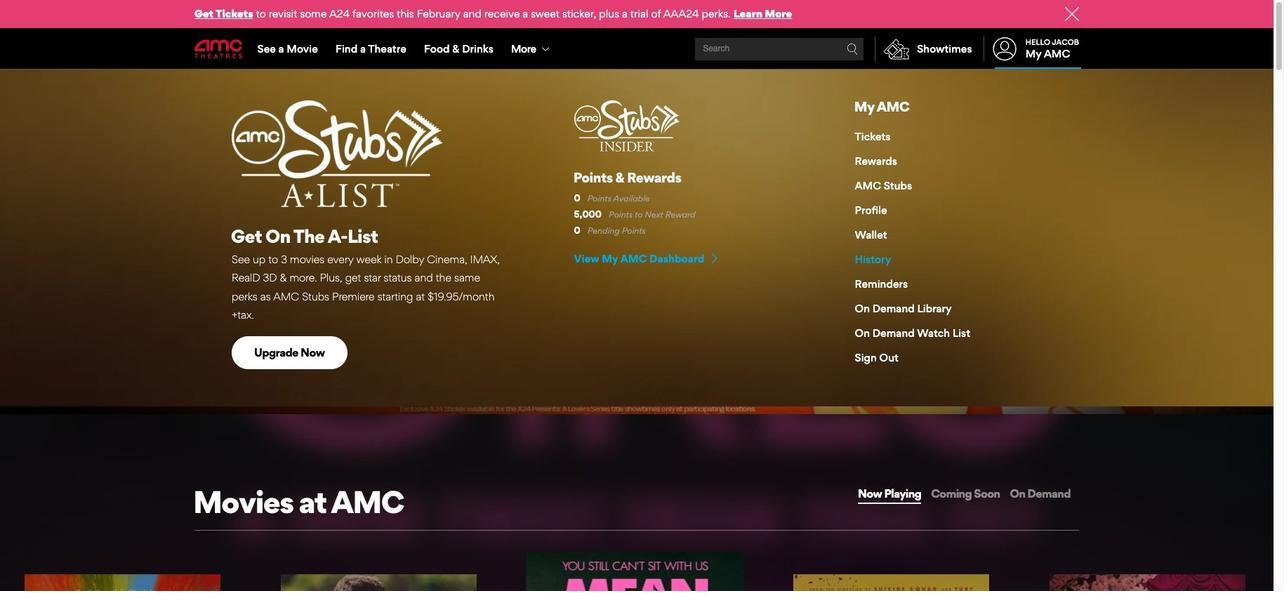Task type: locate. For each thing, give the bounding box(es) containing it.
2 menu item from the left
[[699, 70, 759, 98]]

movie poster for the beekeeper image
[[793, 574, 989, 591]]

menu item
[[626, 70, 699, 98], [699, 70, 759, 98], [759, 70, 800, 98], [800, 70, 859, 98], [859, 70, 1010, 98], [1010, 70, 1079, 98]]

movie poster for mean girls image
[[526, 552, 744, 591]]

6 menu item from the left
[[1010, 70, 1079, 98]]

amc stubs a-list image
[[232, 100, 442, 207]]

4 menu item from the left
[[800, 70, 859, 98]]

movie poster for wonka image
[[1050, 574, 1245, 591]]

1 menu item from the left
[[626, 70, 699, 98]]

movie poster for migration image
[[25, 574, 221, 591]]

3 menu item from the left
[[759, 70, 800, 98]]

menu
[[0, 29, 1274, 407], [626, 70, 1079, 98]]

amc logo image
[[194, 40, 244, 59], [194, 40, 244, 59]]

5 menu item from the left
[[859, 70, 1010, 98]]

go to my account page element
[[983, 29, 1079, 69]]



Task type: vqa. For each thing, say whether or not it's contained in the screenshot.
The 2024
no



Task type: describe. For each thing, give the bounding box(es) containing it.
submit search icon image
[[847, 44, 858, 55]]

search the AMC website text field
[[701, 44, 847, 54]]

user profile image
[[985, 37, 1025, 61]]

amc stubs insider image
[[574, 100, 679, 151]]

a24 lovers series image
[[0, 98, 1274, 414]]

showtimes image
[[876, 37, 917, 62]]

movie poster for anyone but you image
[[281, 574, 477, 591]]



